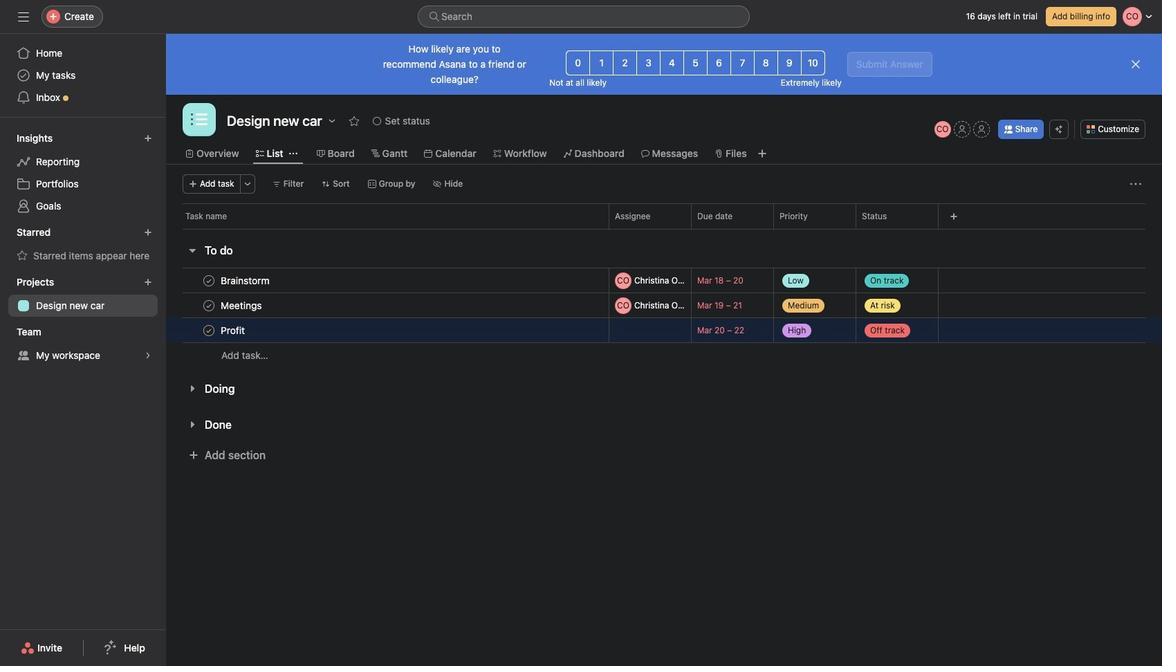 Task type: vqa. For each thing, say whether or not it's contained in the screenshot.
layouts
no



Task type: locate. For each thing, give the bounding box(es) containing it.
task name text field for brainstorm cell
[[218, 274, 274, 287]]

task name text field inside brainstorm cell
[[218, 274, 274, 287]]

2 task name text field from the top
[[218, 299, 266, 312]]

1 mark complete checkbox from the top
[[201, 272, 217, 289]]

mark complete checkbox inside meetings cell
[[201, 297, 217, 314]]

Task name text field
[[218, 323, 249, 337]]

0 vertical spatial mark complete image
[[201, 272, 217, 289]]

brainstorm cell
[[166, 268, 609, 293]]

expand task list for this group image
[[187, 383, 198, 394], [187, 419, 198, 430]]

hide sidebar image
[[18, 11, 29, 22]]

mark complete checkbox for task name text box within the meetings cell
[[201, 297, 217, 314]]

0 vertical spatial expand task list for this group image
[[187, 383, 198, 394]]

1 task name text field from the top
[[218, 274, 274, 287]]

mark complete image inside brainstorm cell
[[201, 272, 217, 289]]

add to starred image
[[349, 116, 360, 127]]

task name text field for meetings cell on the top of page
[[218, 299, 266, 312]]

mark complete checkbox up mark complete image in the left of the page
[[201, 272, 217, 289]]

mark complete image up mark complete image in the left of the page
[[201, 272, 217, 289]]

0 vertical spatial task name text field
[[218, 274, 274, 287]]

row
[[166, 203, 1162, 229], [183, 228, 1146, 230], [166, 268, 1162, 293], [166, 293, 1162, 318], [166, 318, 1162, 343], [166, 343, 1162, 368]]

None radio
[[660, 51, 684, 75], [707, 51, 731, 75], [660, 51, 684, 75], [707, 51, 731, 75]]

1 vertical spatial expand task list for this group image
[[187, 419, 198, 430]]

mark complete checkbox up mark complete checkbox
[[201, 297, 217, 314]]

1 vertical spatial mark complete image
[[201, 297, 217, 314]]

dismiss image
[[1131, 59, 1142, 70]]

new project or portfolio image
[[144, 278, 152, 286]]

mark complete image inside meetings cell
[[201, 297, 217, 314]]

1 vertical spatial task name text field
[[218, 299, 266, 312]]

mark complete checkbox for task name text box within brainstorm cell
[[201, 272, 217, 289]]

None radio
[[566, 51, 590, 75], [590, 51, 614, 75], [613, 51, 637, 75], [637, 51, 661, 75], [684, 51, 708, 75], [731, 51, 755, 75], [754, 51, 778, 75], [778, 51, 802, 75], [801, 51, 825, 75], [566, 51, 590, 75], [590, 51, 614, 75], [613, 51, 637, 75], [637, 51, 661, 75], [684, 51, 708, 75], [731, 51, 755, 75], [754, 51, 778, 75], [778, 51, 802, 75], [801, 51, 825, 75]]

list box
[[418, 6, 750, 28]]

2 expand task list for this group image from the top
[[187, 419, 198, 430]]

option group
[[566, 51, 825, 75]]

mark complete image
[[201, 272, 217, 289], [201, 297, 217, 314]]

insights element
[[0, 126, 166, 220]]

1 expand task list for this group image from the top
[[187, 383, 198, 394]]

0 vertical spatial mark complete checkbox
[[201, 272, 217, 289]]

Task name text field
[[218, 274, 274, 287], [218, 299, 266, 312]]

starred element
[[0, 220, 166, 270]]

1 vertical spatial mark complete checkbox
[[201, 297, 217, 314]]

more actions image
[[1131, 179, 1142, 190], [243, 180, 252, 188]]

new insights image
[[144, 134, 152, 143]]

2 mark complete checkbox from the top
[[201, 297, 217, 314]]

task name text field inside meetings cell
[[218, 299, 266, 312]]

1 mark complete image from the top
[[201, 272, 217, 289]]

mark complete image up mark complete checkbox
[[201, 297, 217, 314]]

Mark complete checkbox
[[201, 272, 217, 289], [201, 297, 217, 314]]

global element
[[0, 34, 166, 117]]

2 mark complete image from the top
[[201, 297, 217, 314]]

mark complete checkbox inside brainstorm cell
[[201, 272, 217, 289]]

mark complete image for task name text box within brainstorm cell
[[201, 272, 217, 289]]



Task type: describe. For each thing, give the bounding box(es) containing it.
1 horizontal spatial more actions image
[[1131, 179, 1142, 190]]

see details, my workspace image
[[144, 351, 152, 360]]

mark complete image for task name text box within the meetings cell
[[201, 297, 217, 314]]

add items to starred image
[[144, 228, 152, 237]]

add tab image
[[757, 148, 768, 159]]

mark complete image
[[201, 322, 217, 339]]

profit cell
[[166, 318, 609, 343]]

list image
[[191, 111, 208, 128]]

projects element
[[0, 270, 166, 320]]

ask ai image
[[1055, 125, 1064, 134]]

meetings cell
[[166, 293, 609, 318]]

Mark complete checkbox
[[201, 322, 217, 339]]

collapse task list for this group image
[[187, 245, 198, 256]]

add field image
[[950, 212, 958, 221]]

teams element
[[0, 320, 166, 369]]

manage project members image
[[935, 121, 951, 138]]

header to do tree grid
[[166, 268, 1162, 368]]

0 horizontal spatial more actions image
[[243, 180, 252, 188]]

tab actions image
[[289, 149, 297, 158]]



